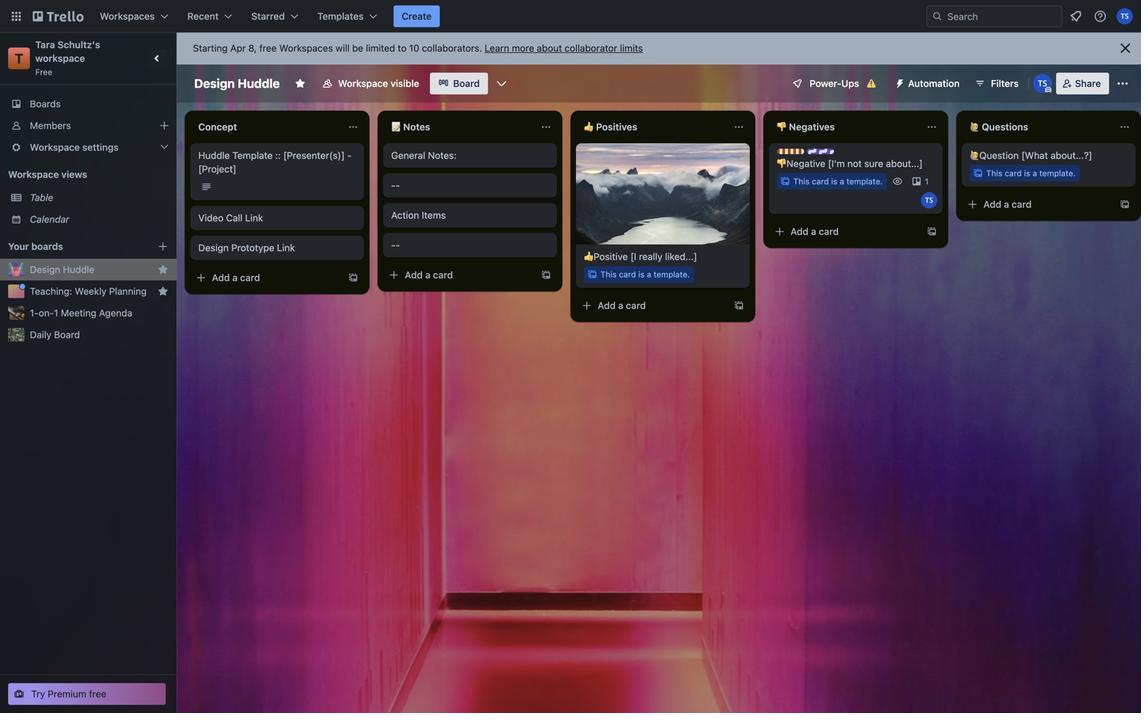 Task type: locate. For each thing, give the bounding box(es) containing it.
design inside text field
[[194, 76, 235, 91]]

template. for 👍positive [i really liked...]
[[654, 270, 690, 279]]

0 horizontal spatial 1
[[54, 308, 58, 319]]

star or unstar board image
[[295, 78, 306, 89]]

2 -- link from the top
[[391, 239, 549, 252]]

workspace inside popup button
[[30, 142, 80, 153]]

teaching:
[[30, 286, 72, 297]]

tara schultz (taraschultz7) image
[[1117, 8, 1134, 24], [1033, 74, 1053, 93], [922, 192, 938, 209]]

items
[[422, 210, 446, 221]]

workspace inside button
[[338, 78, 388, 89]]

open information menu image
[[1094, 10, 1108, 23]]

1 horizontal spatial 1
[[925, 177, 929, 186]]

template.
[[1040, 169, 1076, 178], [847, 177, 883, 186], [654, 270, 690, 279]]

daily board
[[30, 329, 80, 340]]

-- down action
[[391, 240, 400, 251]]

a
[[1033, 169, 1038, 178], [840, 177, 845, 186], [1004, 199, 1010, 210], [811, 226, 817, 237], [425, 269, 431, 281], [647, 270, 652, 279], [232, 272, 238, 283], [618, 300, 624, 311]]

::
[[275, 150, 281, 161]]

👎 Negatives text field
[[769, 116, 922, 138]]

2 horizontal spatial this
[[987, 169, 1003, 178]]

workspace down members at the top left of the page
[[30, 142, 80, 153]]

this down 👎negative at the top right of page
[[794, 177, 810, 186]]

0 vertical spatial board
[[453, 78, 480, 89]]

👎
[[777, 121, 787, 133]]

Concept text field
[[190, 116, 343, 138]]

link right call
[[245, 212, 263, 224]]

0 horizontal spatial create from template… image
[[734, 300, 745, 311]]

action items
[[391, 210, 446, 221]]

this for 👍positive [i really liked...]
[[601, 270, 617, 279]]

1 horizontal spatial link
[[277, 242, 295, 253]]

this card is a template. for 👍positive [i really liked...]
[[601, 270, 690, 279]]

1 vertical spatial --
[[391, 240, 400, 251]]

about
[[537, 42, 562, 54]]

general notes:
[[391, 150, 457, 161]]

2 vertical spatial design
[[30, 264, 60, 275]]

this card is a template. down the '👍positive [i really liked...]'
[[601, 270, 690, 279]]

1 vertical spatial design
[[198, 242, 229, 253]]

1 horizontal spatial tara schultz (taraschultz7) image
[[1033, 74, 1053, 93]]

link down video call link link
[[277, 242, 295, 253]]

more
[[512, 42, 535, 54]]

huddle inside text field
[[238, 76, 280, 91]]

workspace views
[[8, 169, 87, 180]]

add a card button
[[962, 194, 1112, 215], [769, 221, 919, 243], [383, 264, 533, 286], [190, 267, 340, 289], [576, 295, 726, 317]]

video call link link
[[198, 211, 356, 225]]

0 vertical spatial workspaces
[[100, 11, 155, 22]]

tara schultz (taraschultz7) image down about...]
[[922, 192, 938, 209]]

design down starting
[[194, 76, 235, 91]]

tara schultz (taraschultz7) image right open information menu icon
[[1117, 8, 1134, 24]]

2 starred icon image from the top
[[158, 286, 169, 297]]

2 vertical spatial tara schultz (taraschultz7) image
[[922, 192, 938, 209]]

workspace visible button
[[314, 73, 428, 94]]

create from template… image for 👍 positives
[[734, 300, 745, 311]]

your
[[8, 241, 29, 252]]

t link
[[8, 48, 30, 69]]

1 horizontal spatial design huddle
[[194, 76, 280, 91]]

visible
[[391, 78, 419, 89]]

huddle up [project]
[[198, 150, 230, 161]]

this card is a template. down [i'm
[[794, 177, 883, 186]]

automation
[[909, 78, 960, 89]]

add a card for 👍 positives
[[598, 300, 646, 311]]

huddle down your boards with 4 items element
[[63, 264, 94, 275]]

0 vertical spatial tara schultz (taraschultz7) image
[[1117, 8, 1134, 24]]

to
[[398, 42, 407, 54]]

huddle template :: [presenter(s)] - [project] link
[[198, 149, 356, 176]]

1 horizontal spatial create from template… image
[[541, 270, 552, 281]]

👍
[[584, 121, 594, 133]]

0 horizontal spatial is
[[639, 270, 645, 279]]

this down 👍positive
[[601, 270, 617, 279]]

design huddle down 'apr'
[[194, 76, 280, 91]]

2 horizontal spatial create from template… image
[[1120, 199, 1131, 210]]

1 vertical spatial workspace
[[30, 142, 80, 153]]

is down 🙋question [what about...?]
[[1025, 169, 1031, 178]]

design down video
[[198, 242, 229, 253]]

2 vertical spatial huddle
[[63, 264, 94, 275]]

workspace for workspace settings
[[30, 142, 80, 153]]

tara schultz (taraschultz7) image right filters
[[1033, 74, 1053, 93]]

Search field
[[943, 6, 1062, 27]]

0 horizontal spatial huddle
[[63, 264, 94, 275]]

positives
[[596, 121, 638, 133]]

👍positive
[[584, 251, 628, 262]]

design for design huddle button
[[30, 264, 60, 275]]

add for concept
[[212, 272, 230, 283]]

0 horizontal spatial workspaces
[[100, 11, 155, 22]]

0 horizontal spatial this
[[601, 270, 617, 279]]

0 horizontal spatial board
[[54, 329, 80, 340]]

show menu image
[[1117, 77, 1130, 90]]

workspaces up workspace navigation collapse icon
[[100, 11, 155, 22]]

weekly
[[75, 286, 107, 297]]

0 vertical spatial link
[[245, 212, 263, 224]]

0 vertical spatial design huddle
[[194, 76, 280, 91]]

design inside 'link'
[[198, 242, 229, 253]]

workspaces up star or unstar board icon at the top of page
[[279, 42, 333, 54]]

premium
[[48, 689, 86, 700]]

workspace up table
[[8, 169, 59, 180]]

1 vertical spatial free
[[89, 689, 106, 700]]

1 vertical spatial workspaces
[[279, 42, 333, 54]]

ups
[[842, 78, 860, 89]]

starred
[[251, 11, 285, 22]]

huddle down 8,
[[238, 76, 280, 91]]

this card is a template.
[[987, 169, 1076, 178], [794, 177, 883, 186], [601, 270, 690, 279]]

--
[[391, 180, 400, 191], [391, 240, 400, 251]]

1 vertical spatial tara schultz (taraschultz7) image
[[1033, 74, 1053, 93]]

0 horizontal spatial this card is a template.
[[601, 270, 690, 279]]

this card is a template. for 🙋question [what about...?]
[[987, 169, 1076, 178]]

huddle inside huddle template :: [presenter(s)] - [project]
[[198, 150, 230, 161]]

template. down 👍positive [i really liked...] link
[[654, 270, 690, 279]]

huddle inside button
[[63, 264, 94, 275]]

-- link down action items link
[[391, 239, 549, 252]]

template. down 🙋question [what about...?] link
[[1040, 169, 1076, 178]]

create from template… image
[[541, 270, 552, 281], [348, 273, 359, 283]]

2 horizontal spatial tara schultz (taraschultz7) image
[[1117, 8, 1134, 24]]

starred icon image
[[158, 264, 169, 275], [158, 286, 169, 297]]

10
[[409, 42, 420, 54]]

1
[[925, 177, 929, 186], [54, 308, 58, 319]]

is down [i'm
[[832, 177, 838, 186]]

1 horizontal spatial huddle
[[198, 150, 230, 161]]

0 vertical spatial -- link
[[391, 179, 549, 192]]

0 vertical spatial workspace
[[338, 78, 388, 89]]

0 horizontal spatial create from template… image
[[348, 273, 359, 283]]

really
[[639, 251, 663, 262]]

not
[[848, 158, 862, 169]]

about...?]
[[1051, 150, 1093, 161]]

your boards with 4 items element
[[8, 239, 137, 255]]

🙋 questions
[[970, 121, 1029, 133]]

1 starred icon image from the top
[[158, 264, 169, 275]]

video
[[198, 212, 224, 224]]

workspaces
[[100, 11, 155, 22], [279, 42, 333, 54]]

1 vertical spatial 1
[[54, 308, 58, 319]]

-- up action
[[391, 180, 400, 191]]

is down the '👍positive [i really liked...]'
[[639, 270, 645, 279]]

0 vertical spatial --
[[391, 180, 400, 191]]

1 vertical spatial design huddle
[[30, 264, 94, 275]]

workspace for workspace visible
[[338, 78, 388, 89]]

0 horizontal spatial free
[[89, 689, 106, 700]]

2 horizontal spatial huddle
[[238, 76, 280, 91]]

add for 📝 notes
[[405, 269, 423, 281]]

🙋
[[970, 121, 980, 133]]

action items link
[[391, 209, 549, 222]]

2 vertical spatial create from template… image
[[734, 300, 745, 311]]

teaching: weekly planning button
[[30, 285, 152, 298]]

free right 'premium'
[[89, 689, 106, 700]]

1-on-1 meeting agenda link
[[30, 306, 169, 320]]

design huddle inside text field
[[194, 76, 280, 91]]

0 horizontal spatial design huddle
[[30, 264, 94, 275]]

0 horizontal spatial tara schultz (taraschultz7) image
[[922, 192, 938, 209]]

🙋 Questions text field
[[962, 116, 1115, 138]]

is
[[1025, 169, 1031, 178], [832, 177, 838, 186], [639, 270, 645, 279]]

1 vertical spatial -- link
[[391, 239, 549, 252]]

0 horizontal spatial link
[[245, 212, 263, 224]]

1 horizontal spatial free
[[259, 42, 277, 54]]

workspaces inside dropdown button
[[100, 11, 155, 22]]

workspace navigation collapse icon image
[[148, 49, 167, 68]]

2 horizontal spatial this card is a template.
[[987, 169, 1076, 178]]

design huddle up teaching:
[[30, 264, 94, 275]]

create
[[402, 11, 432, 22]]

primary element
[[0, 0, 1142, 33]]

board left customize views image at the left top of page
[[453, 78, 480, 89]]

this card is a template. down 🙋question [what about...?]
[[987, 169, 1076, 178]]

starred icon image down add board image
[[158, 264, 169, 275]]

apr
[[230, 42, 246, 54]]

link inside 'link'
[[277, 242, 295, 253]]

prototype
[[231, 242, 275, 253]]

power-
[[810, 78, 842, 89]]

0 vertical spatial huddle
[[238, 76, 280, 91]]

1 horizontal spatial this card is a template.
[[794, 177, 883, 186]]

create from template… image
[[1120, 199, 1131, 210], [927, 226, 938, 237], [734, 300, 745, 311]]

add a card for concept
[[212, 272, 260, 283]]

filters button
[[971, 73, 1023, 94]]

0 horizontal spatial template.
[[654, 270, 690, 279]]

try
[[31, 689, 45, 700]]

add a card for 🙋 questions
[[984, 199, 1032, 210]]

1 horizontal spatial board
[[453, 78, 480, 89]]

design
[[194, 76, 235, 91], [198, 242, 229, 253], [30, 264, 60, 275]]

starting apr 8, free workspaces will be limited to 10 collaborators. learn more about collaborator limits
[[193, 42, 643, 54]]

design prototype link link
[[198, 241, 356, 255]]

add for 👎 negatives
[[791, 226, 809, 237]]

limited
[[366, 42, 395, 54]]

template. for 🙋question [what about...?]
[[1040, 169, 1076, 178]]

video call link
[[198, 212, 263, 224]]

card
[[1005, 169, 1022, 178], [812, 177, 829, 186], [1012, 199, 1032, 210], [819, 226, 839, 237], [433, 269, 453, 281], [619, 270, 636, 279], [240, 272, 260, 283], [626, 300, 646, 311]]

design inside button
[[30, 264, 60, 275]]

🙋question [what about...?]
[[970, 150, 1093, 161]]

sm image
[[890, 73, 909, 92]]

0 vertical spatial create from template… image
[[1120, 199, 1131, 210]]

0 vertical spatial starred icon image
[[158, 264, 169, 275]]

1 horizontal spatial template.
[[847, 177, 883, 186]]

2 -- from the top
[[391, 240, 400, 251]]

this
[[987, 169, 1003, 178], [794, 177, 810, 186], [601, 270, 617, 279]]

free
[[259, 42, 277, 54], [89, 689, 106, 700]]

design up teaching:
[[30, 264, 60, 275]]

create from template… image for action items
[[541, 270, 552, 281]]

0 vertical spatial 1
[[925, 177, 929, 186]]

starting
[[193, 42, 228, 54]]

1 horizontal spatial workspaces
[[279, 42, 333, 54]]

[i'm
[[828, 158, 845, 169]]

1 vertical spatial link
[[277, 242, 295, 253]]

is for 👍positive [i really liked...]
[[639, 270, 645, 279]]

-
[[347, 150, 352, 161], [391, 180, 396, 191], [396, 180, 400, 191], [391, 240, 396, 251], [396, 240, 400, 251]]

this down 🙋question
[[987, 169, 1003, 178]]

huddle
[[238, 76, 280, 91], [198, 150, 230, 161], [63, 264, 94, 275]]

add a card button for concept
[[190, 267, 340, 289]]

board down meeting
[[54, 329, 80, 340]]

views
[[61, 169, 87, 180]]

calendar link
[[30, 213, 169, 226]]

customize views image
[[495, 77, 509, 90]]

t
[[15, 50, 23, 66]]

1 vertical spatial starred icon image
[[158, 286, 169, 297]]

0 vertical spatial design
[[194, 76, 235, 91]]

0 notifications image
[[1068, 8, 1085, 24]]

2 vertical spatial workspace
[[8, 169, 59, 180]]

1 vertical spatial huddle
[[198, 150, 230, 161]]

2 horizontal spatial template.
[[1040, 169, 1076, 178]]

- inside huddle template :: [presenter(s)] - [project]
[[347, 150, 352, 161]]

-- link up action items link
[[391, 179, 549, 192]]

template. down 👎negative [i'm not sure about...] link
[[847, 177, 883, 186]]

add a card button for 👍 positives
[[576, 295, 726, 317]]

2 horizontal spatial is
[[1025, 169, 1031, 178]]

1 vertical spatial create from template… image
[[927, 226, 938, 237]]

workspace down "be"
[[338, 78, 388, 89]]

📝 Notes text field
[[383, 116, 536, 138]]

add a card for 👎 negatives
[[791, 226, 839, 237]]

starred icon image right planning
[[158, 286, 169, 297]]

free right 8,
[[259, 42, 277, 54]]

0 vertical spatial free
[[259, 42, 277, 54]]

1 horizontal spatial create from template… image
[[927, 226, 938, 237]]



Task type: describe. For each thing, give the bounding box(es) containing it.
members link
[[0, 115, 177, 137]]

members
[[30, 120, 71, 131]]

board inside "link"
[[453, 78, 480, 89]]

create from template… image for 👎 negatives
[[927, 226, 938, 237]]

🙋question [what about...?] link
[[970, 149, 1128, 162]]

huddle template :: [presenter(s)] - [project]
[[198, 150, 352, 175]]

create from template… image for design prototype link
[[348, 273, 359, 283]]

this for 🙋question [what about...?]
[[987, 169, 1003, 178]]

design huddle inside button
[[30, 264, 94, 275]]

search image
[[932, 11, 943, 22]]

collaborators.
[[422, 42, 482, 54]]

1 inside 1-on-1 meeting agenda link
[[54, 308, 58, 319]]

👎 negatives
[[777, 121, 835, 133]]

workspace visible
[[338, 78, 419, 89]]

this member is an admin of this board. image
[[1046, 87, 1052, 93]]

settings
[[82, 142, 119, 153]]

share
[[1076, 78, 1102, 89]]

agenda
[[99, 308, 132, 319]]

sure
[[865, 158, 884, 169]]

1 -- link from the top
[[391, 179, 549, 192]]

1-on-1 meeting agenda
[[30, 308, 132, 319]]

learn more about collaborator limits link
[[485, 42, 643, 54]]

color: orange, title: none image
[[777, 149, 805, 154]]

on-
[[39, 308, 54, 319]]

👍 Positives text field
[[576, 116, 729, 138]]

table link
[[30, 191, 169, 205]]

daily
[[30, 329, 51, 340]]

starred icon image for design huddle
[[158, 264, 169, 275]]

call
[[226, 212, 243, 224]]

tara schultz's workspace link
[[35, 39, 103, 64]]

boards
[[30, 98, 61, 109]]

power-ups
[[810, 78, 860, 89]]

action
[[391, 210, 419, 221]]

👍 positives
[[584, 121, 638, 133]]

general
[[391, 150, 426, 161]]

learn
[[485, 42, 510, 54]]

share button
[[1057, 73, 1110, 94]]

1 -- from the top
[[391, 180, 400, 191]]

negatives
[[789, 121, 835, 133]]

calendar
[[30, 214, 69, 225]]

templates button
[[309, 5, 386, 27]]

📝 notes
[[391, 121, 430, 133]]

questions
[[982, 121, 1029, 133]]

[i
[[631, 251, 637, 262]]

power-ups button
[[783, 73, 887, 94]]

👍positive [i really liked...] link
[[584, 250, 742, 264]]

back to home image
[[33, 5, 84, 27]]

daily board link
[[30, 328, 169, 342]]

1-
[[30, 308, 39, 319]]

design for design prototype link 'link'
[[198, 242, 229, 253]]

workspace
[[35, 53, 85, 64]]

1 vertical spatial board
[[54, 329, 80, 340]]

tara
[[35, 39, 55, 50]]

template
[[233, 150, 273, 161]]

link for design prototype link
[[277, 242, 295, 253]]

limits
[[620, 42, 643, 54]]

Board name text field
[[188, 73, 287, 94]]

templates
[[318, 11, 364, 22]]

color: purple, title: none image
[[807, 149, 835, 154]]

add board image
[[158, 241, 169, 252]]

📝
[[391, 121, 401, 133]]

workspace settings button
[[0, 137, 177, 158]]

starred button
[[243, 5, 307, 27]]

🙋question
[[970, 150, 1019, 161]]

[what
[[1022, 150, 1049, 161]]

filters
[[991, 78, 1019, 89]]

8,
[[249, 42, 257, 54]]

create from template… image for 🙋 questions
[[1120, 199, 1131, 210]]

try premium free button
[[8, 684, 166, 705]]

design huddle button
[[30, 263, 152, 277]]

workspaces button
[[92, 5, 177, 27]]

free inside "button"
[[89, 689, 106, 700]]

add a card for 📝 notes
[[405, 269, 453, 281]]

add a card button for 📝 notes
[[383, 264, 533, 286]]

is for 🙋question [what about...?]
[[1025, 169, 1031, 178]]

starred icon image for teaching: weekly planning
[[158, 286, 169, 297]]

👍positive [i really liked...]
[[584, 251, 698, 262]]

your boards
[[8, 241, 63, 252]]

recent button
[[179, 5, 241, 27]]

recent
[[187, 11, 219, 22]]

add a card button for 👎 negatives
[[769, 221, 919, 243]]

add a card button for 🙋 questions
[[962, 194, 1112, 215]]

collaborator
[[565, 42, 618, 54]]

concept
[[198, 121, 237, 133]]

design prototype link
[[198, 242, 295, 253]]

add for 👍 positives
[[598, 300, 616, 311]]

general notes: link
[[391, 149, 549, 162]]

[presenter(s)]
[[283, 150, 345, 161]]

1 horizontal spatial this
[[794, 177, 810, 186]]

table
[[30, 192, 53, 203]]

1 horizontal spatial is
[[832, 177, 838, 186]]

free
[[35, 67, 52, 77]]

notes:
[[428, 150, 457, 161]]

👎negative
[[777, 158, 826, 169]]

boards
[[31, 241, 63, 252]]

👎negative [i'm not sure about...]
[[777, 158, 923, 169]]

schultz's
[[58, 39, 100, 50]]

add for 🙋 questions
[[984, 199, 1002, 210]]

workspace for workspace views
[[8, 169, 59, 180]]

[project]
[[198, 163, 237, 175]]

link for video call link
[[245, 212, 263, 224]]



Task type: vqa. For each thing, say whether or not it's contained in the screenshot.
Your Boards With 6 Items element
no



